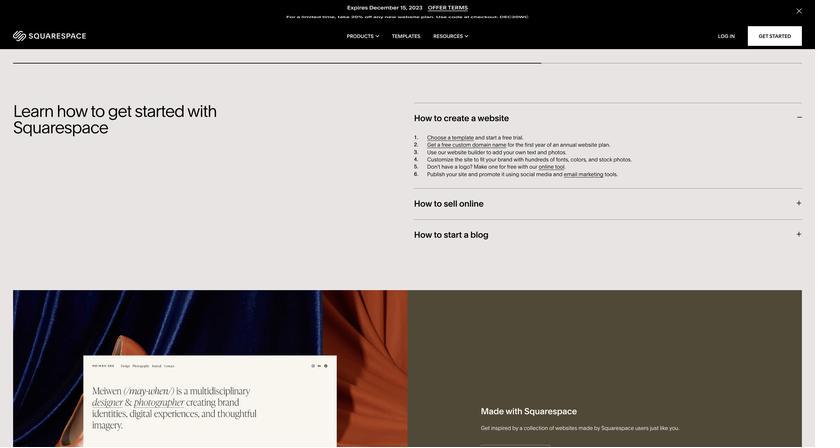Task type: vqa. For each thing, say whether or not it's contained in the screenshot.
the rightmost online
yes



Task type: locate. For each thing, give the bounding box(es) containing it.
for
[[286, 13, 295, 19]]

1 horizontal spatial our
[[530, 164, 538, 170]]

get down choose
[[427, 142, 436, 148]]

your down have
[[446, 171, 457, 178]]

site down logo?
[[458, 171, 467, 178]]

squarespace logo link
[[13, 31, 171, 41]]

1 by from the left
[[513, 425, 518, 432]]

1 horizontal spatial online
[[539, 164, 554, 170]]

0 horizontal spatial start
[[444, 230, 462, 240]]

photos. down an
[[548, 149, 567, 156]]

your up the one
[[486, 156, 497, 163]]

by
[[513, 425, 518, 432], [594, 425, 600, 432]]

any
[[373, 13, 383, 19]]

and down year
[[538, 149, 547, 156]]

products button
[[347, 23, 379, 49]]

a woman with dark hair and unique jewelry in front of an orange background. image
[[13, 0, 401, 48]]

domain
[[472, 142, 491, 148]]

20%
[[351, 13, 363, 19]]

0 horizontal spatial our
[[438, 149, 446, 156]]

0 horizontal spatial photos.
[[548, 149, 567, 156]]

1 horizontal spatial get
[[481, 425, 490, 432]]

blog
[[471, 230, 489, 240]]

online inside choose a template and start a free trial. get a free custom domain name for the first year of an annual website plan. use our website builder to add your own text and photos. customize the site to fit your brand with hundreds of fonts, colors, and stock photos. don't have a logo? make one for free with our online tool . publish your site and promote it using social media and email marketing tools.
[[539, 164, 554, 170]]

1 vertical spatial start
[[444, 230, 462, 240]]

a right choose
[[448, 134, 451, 141]]

0 vertical spatial the
[[516, 142, 524, 148]]

time,
[[322, 13, 336, 19]]

free up name at the right of page
[[502, 134, 512, 141]]

2 by from the left
[[594, 425, 600, 432]]

log             in
[[718, 33, 735, 39]]

promote
[[479, 171, 500, 178]]

plan. left code at the top right
[[421, 13, 435, 19]]

0 horizontal spatial by
[[513, 425, 518, 432]]

for up it
[[499, 164, 506, 170]]

2 horizontal spatial your
[[504, 149, 514, 156]]

0 horizontal spatial plan.
[[421, 13, 435, 19]]

how for how to start a blog
[[414, 230, 432, 240]]

marketing
[[579, 171, 604, 178]]

and left stock
[[589, 156, 598, 163]]

2 vertical spatial your
[[446, 171, 457, 178]]

a left collection
[[520, 425, 523, 432]]

1 vertical spatial online
[[459, 199, 484, 209]]

start up name at the right of page
[[486, 134, 497, 141]]

1 vertical spatial use
[[427, 149, 437, 156]]

off
[[365, 13, 372, 19]]

1 horizontal spatial the
[[516, 142, 524, 148]]

1 vertical spatial get
[[427, 142, 436, 148]]

squarespace
[[13, 117, 108, 138], [525, 406, 577, 417], [602, 425, 634, 432]]

you.
[[670, 425, 680, 432]]

how
[[57, 101, 87, 121]]

tools.
[[605, 171, 618, 178]]

media
[[536, 171, 552, 178]]

0 vertical spatial site
[[464, 156, 473, 163]]

free down choose a template link
[[442, 142, 451, 148]]

0 horizontal spatial for
[[499, 164, 506, 170]]

get inside choose a template and start a free trial. get a free custom domain name for the first year of an annual website plan. use our website builder to add your own text and photos. customize the site to fit your brand with hundreds of fonts, colors, and stock photos. don't have a logo? make one for free with our online tool . publish your site and promote it using social media and email marketing tools.
[[427, 142, 436, 148]]

0 vertical spatial your
[[504, 149, 514, 156]]

1 horizontal spatial by
[[594, 425, 600, 432]]

how to sell online
[[414, 199, 484, 209]]

0 vertical spatial online
[[539, 164, 554, 170]]

at
[[464, 13, 470, 19]]

and down logo?
[[468, 171, 478, 178]]

like
[[660, 425, 668, 432]]

add
[[493, 149, 502, 156]]

2 how from the top
[[414, 199, 432, 209]]

our
[[438, 149, 446, 156], [530, 164, 538, 170]]

.
[[565, 164, 566, 170]]

a right have
[[455, 164, 458, 170]]

by right inspired
[[513, 425, 518, 432]]

with
[[187, 101, 217, 121], [514, 156, 524, 163], [518, 164, 528, 170], [506, 406, 523, 417]]

2 vertical spatial get
[[481, 425, 490, 432]]

logo?
[[459, 164, 473, 170]]

how inside "how to create a website" dropdown button
[[414, 113, 432, 123]]

resources button
[[434, 23, 468, 49]]

the
[[516, 142, 524, 148], [455, 156, 463, 163]]

2 vertical spatial squarespace
[[602, 425, 634, 432]]

to inside learn how to get started with squarespace
[[91, 101, 105, 121]]

1 horizontal spatial for
[[508, 142, 514, 148]]

your
[[504, 149, 514, 156], [486, 156, 497, 163], [446, 171, 457, 178]]

the up logo?
[[455, 156, 463, 163]]

0 vertical spatial our
[[438, 149, 446, 156]]

first
[[525, 142, 534, 148]]

plan.
[[421, 13, 435, 19], [599, 142, 611, 148]]

dec20wc
[[500, 13, 529, 19]]

how for how to create a website
[[414, 113, 432, 123]]

started
[[770, 33, 791, 39]]

0 horizontal spatial the
[[455, 156, 463, 163]]

1 vertical spatial site
[[458, 171, 467, 178]]

site up logo?
[[464, 156, 473, 163]]

site
[[464, 156, 473, 163], [458, 171, 467, 178]]

our down hundreds at top right
[[530, 164, 538, 170]]

how to sell online button
[[414, 188, 802, 220]]

0 vertical spatial get
[[759, 33, 769, 39]]

for
[[508, 142, 514, 148], [499, 164, 506, 170]]

1 horizontal spatial start
[[486, 134, 497, 141]]

photos.
[[548, 149, 567, 156], [614, 156, 632, 163]]

1 vertical spatial plan.
[[599, 142, 611, 148]]

don't
[[427, 164, 440, 170]]

a
[[297, 13, 300, 19], [471, 113, 476, 123], [448, 134, 451, 141], [498, 134, 501, 141], [438, 142, 440, 148], [455, 164, 458, 170], [464, 230, 469, 240], [520, 425, 523, 432]]

collection
[[524, 425, 548, 432]]

our up customize
[[438, 149, 446, 156]]

get left inspired
[[481, 425, 490, 432]]

how
[[414, 113, 432, 123], [414, 199, 432, 209], [414, 230, 432, 240]]

use left code at the top right
[[436, 13, 447, 19]]

a left blog
[[464, 230, 469, 240]]

how to start a blog button
[[414, 220, 802, 251]]

1 vertical spatial squarespace
[[525, 406, 577, 417]]

of left an
[[547, 142, 552, 148]]

get inspired by a collection of websites made by squarespace users just like you.
[[481, 425, 680, 432]]

start
[[486, 134, 497, 141], [444, 230, 462, 240]]

1 vertical spatial for
[[499, 164, 506, 170]]

of up online tool link
[[550, 156, 555, 163]]

how inside how to sell online dropdown button
[[414, 199, 432, 209]]

use up customize
[[427, 149, 437, 156]]

2 horizontal spatial squarespace
[[602, 425, 634, 432]]

for a limited time, take 20% off any new website plan. use code at checkout: dec20wc
[[286, 13, 529, 19]]

0 horizontal spatial get
[[427, 142, 436, 148]]

1 how from the top
[[414, 113, 432, 123]]

websites
[[555, 425, 577, 432]]

1 horizontal spatial your
[[486, 156, 497, 163]]

start left blog
[[444, 230, 462, 240]]

website down custom
[[447, 149, 467, 156]]

0 vertical spatial plan.
[[421, 13, 435, 19]]

2 horizontal spatial get
[[759, 33, 769, 39]]

online up media on the right top
[[539, 164, 554, 170]]

0 vertical spatial start
[[486, 134, 497, 141]]

the up own
[[516, 142, 524, 148]]

online tool link
[[539, 164, 565, 170]]

get left started
[[759, 33, 769, 39]]

0 vertical spatial how
[[414, 113, 432, 123]]

1 horizontal spatial photos.
[[614, 156, 632, 163]]

of
[[547, 142, 552, 148], [550, 156, 555, 163], [549, 425, 554, 432]]

0 vertical spatial of
[[547, 142, 552, 148]]

online
[[539, 164, 554, 170], [459, 199, 484, 209]]

how inside 'how to start a blog' dropdown button
[[414, 230, 432, 240]]

hundreds
[[525, 156, 549, 163]]

online inside dropdown button
[[459, 199, 484, 209]]

0 vertical spatial photos.
[[548, 149, 567, 156]]

0 vertical spatial for
[[508, 142, 514, 148]]

0 horizontal spatial squarespace
[[13, 117, 108, 138]]

by right made
[[594, 425, 600, 432]]

a shirtless person doing yoga with closed eyes, bathed in pinkish light against a blue background. image
[[401, 0, 789, 48]]

fonts,
[[556, 156, 570, 163]]

your up the brand
[[504, 149, 514, 156]]

start inside 'how to start a blog' dropdown button
[[444, 230, 462, 240]]

free
[[502, 134, 512, 141], [442, 142, 451, 148], [507, 164, 517, 170]]

2 vertical spatial how
[[414, 230, 432, 240]]

photos. right stock
[[614, 156, 632, 163]]

a right the create
[[471, 113, 476, 123]]

1 vertical spatial of
[[550, 156, 555, 163]]

a woman with brown hair using an old camera in front of a grey wall, wearing an olive shirt. image
[[789, 0, 815, 48]]

website
[[398, 13, 420, 19], [478, 113, 509, 123], [578, 142, 597, 148], [447, 149, 467, 156]]

inspired
[[491, 425, 511, 432]]

of left websites
[[549, 425, 554, 432]]

1 vertical spatial photos.
[[614, 156, 632, 163]]

with inside learn how to get started with squarespace
[[187, 101, 217, 121]]

0 horizontal spatial online
[[459, 199, 484, 209]]

squarespace inside learn how to get started with squarespace
[[13, 117, 108, 138]]

free up using
[[507, 164, 517, 170]]

for down trial.
[[508, 142, 514, 148]]

1 horizontal spatial plan.
[[599, 142, 611, 148]]

have
[[442, 164, 454, 170]]

name
[[493, 142, 507, 148]]

2 vertical spatial of
[[549, 425, 554, 432]]

1 vertical spatial how
[[414, 199, 432, 209]]

how for how to sell online
[[414, 199, 432, 209]]

3 how from the top
[[414, 230, 432, 240]]

how to create a website button
[[414, 103, 802, 134]]

0 vertical spatial squarespace
[[13, 117, 108, 138]]

and
[[475, 134, 485, 141], [538, 149, 547, 156], [589, 156, 598, 163], [468, 171, 478, 178], [553, 171, 563, 178]]

website up name at the right of page
[[478, 113, 509, 123]]

in
[[730, 33, 735, 39]]

create
[[444, 113, 469, 123]]

how to start a blog
[[414, 230, 489, 240]]

plan. up stock
[[599, 142, 611, 148]]

1 horizontal spatial squarespace
[[525, 406, 577, 417]]

online right sell
[[459, 199, 484, 209]]

customize
[[427, 156, 454, 163]]



Task type: describe. For each thing, give the bounding box(es) containing it.
limited
[[302, 13, 321, 19]]

start inside choose a template and start a free trial. get a free custom domain name for the first year of an annual website plan. use our website builder to add your own text and photos. customize the site to fit your brand with hundreds of fonts, colors, and stock photos. don't have a logo? make one for free with our online tool . publish your site and promote it using social media and email marketing tools.
[[486, 134, 497, 141]]

and down tool
[[553, 171, 563, 178]]

tool
[[555, 164, 565, 170]]

get started link
[[748, 26, 802, 46]]

1 vertical spatial free
[[442, 142, 451, 148]]

a inside 'how to start a blog' dropdown button
[[464, 230, 469, 240]]

checkout:
[[471, 13, 498, 19]]

get for get inspired by a collection of websites made by squarespace users just like you.
[[481, 425, 490, 432]]

website up colors,
[[578, 142, 597, 148]]

made
[[579, 425, 593, 432]]

templates link
[[392, 23, 421, 49]]

colors,
[[571, 156, 587, 163]]

choose a template link
[[427, 134, 474, 141]]

0 vertical spatial use
[[436, 13, 447, 19]]

stock
[[599, 156, 612, 163]]

a up name at the right of page
[[498, 134, 501, 141]]

get started
[[759, 33, 791, 39]]

log             in link
[[718, 33, 735, 39]]

made
[[481, 406, 504, 417]]

1 vertical spatial our
[[530, 164, 538, 170]]

website right new
[[398, 13, 420, 19]]

brand
[[498, 156, 513, 163]]

new
[[385, 13, 396, 19]]

learn
[[13, 101, 53, 121]]

0 horizontal spatial your
[[446, 171, 457, 178]]

custom
[[453, 142, 471, 148]]

builder
[[468, 149, 485, 156]]

sell
[[444, 199, 457, 209]]

get for get started
[[759, 33, 769, 39]]

template
[[452, 134, 474, 141]]

2 vertical spatial free
[[507, 164, 517, 170]]

using
[[506, 171, 519, 178]]

annual
[[560, 142, 577, 148]]

1 vertical spatial the
[[455, 156, 463, 163]]

1 vertical spatial your
[[486, 156, 497, 163]]

a inside "how to create a website" dropdown button
[[471, 113, 476, 123]]

a right for
[[297, 13, 300, 19]]

use inside choose a template and start a free trial. get a free custom domain name for the first year of an annual website plan. use our website builder to add your own text and photos. customize the site to fit your brand with hundreds of fonts, colors, and stock photos. don't have a logo? make one for free with our online tool . publish your site and promote it using social media and email marketing tools.
[[427, 149, 437, 156]]

squarespace logo image
[[13, 31, 86, 41]]

a down choose
[[438, 142, 440, 148]]

products
[[347, 33, 374, 39]]

email marketing link
[[564, 171, 604, 178]]

and up "domain"
[[475, 134, 485, 141]]

trial.
[[513, 134, 524, 141]]

text
[[527, 149, 536, 156]]

0 vertical spatial free
[[502, 134, 512, 141]]

social
[[521, 171, 535, 178]]

started
[[135, 101, 184, 121]]

how to create a website
[[414, 113, 509, 123]]

get a free custom domain name link
[[427, 142, 507, 148]]

choose
[[427, 134, 447, 141]]

just
[[650, 425, 659, 432]]

year
[[535, 142, 546, 148]]

publish
[[427, 171, 445, 178]]

fit
[[480, 156, 485, 163]]

plan. inside choose a template and start a free trial. get a free custom domain name for the first year of an annual website plan. use our website builder to add your own text and photos. customize the site to fit your brand with hundreds of fonts, colors, and stock photos. don't have a logo? make one for free with our online tool . publish your site and promote it using social media and email marketing tools.
[[599, 142, 611, 148]]

to inside dropdown button
[[434, 199, 442, 209]]

own
[[516, 149, 526, 156]]

choose a template and start a free trial. get a free custom domain name for the first year of an annual website plan. use our website builder to add your own text and photos. customize the site to fit your brand with hundreds of fonts, colors, and stock photos. don't have a logo? make one for free with our online tool . publish your site and promote it using social media and email marketing tools.
[[427, 134, 632, 178]]

log
[[718, 33, 729, 39]]

resources
[[434, 33, 463, 39]]

templates
[[392, 33, 421, 39]]

learn how to get started with squarespace
[[13, 101, 217, 138]]

website inside dropdown button
[[478, 113, 509, 123]]

email
[[564, 171, 578, 178]]

one
[[489, 164, 498, 170]]

it
[[502, 171, 505, 178]]

made with squarespace
[[481, 406, 577, 417]]

get
[[108, 101, 131, 121]]

make
[[474, 164, 487, 170]]

users
[[635, 425, 649, 432]]

take
[[338, 13, 350, 19]]

orange stiletto shoes on orange and blue fabric, with an off-white portfolio website displaying dark text. image
[[13, 290, 408, 447]]

code
[[448, 13, 463, 19]]

an
[[553, 142, 559, 148]]



